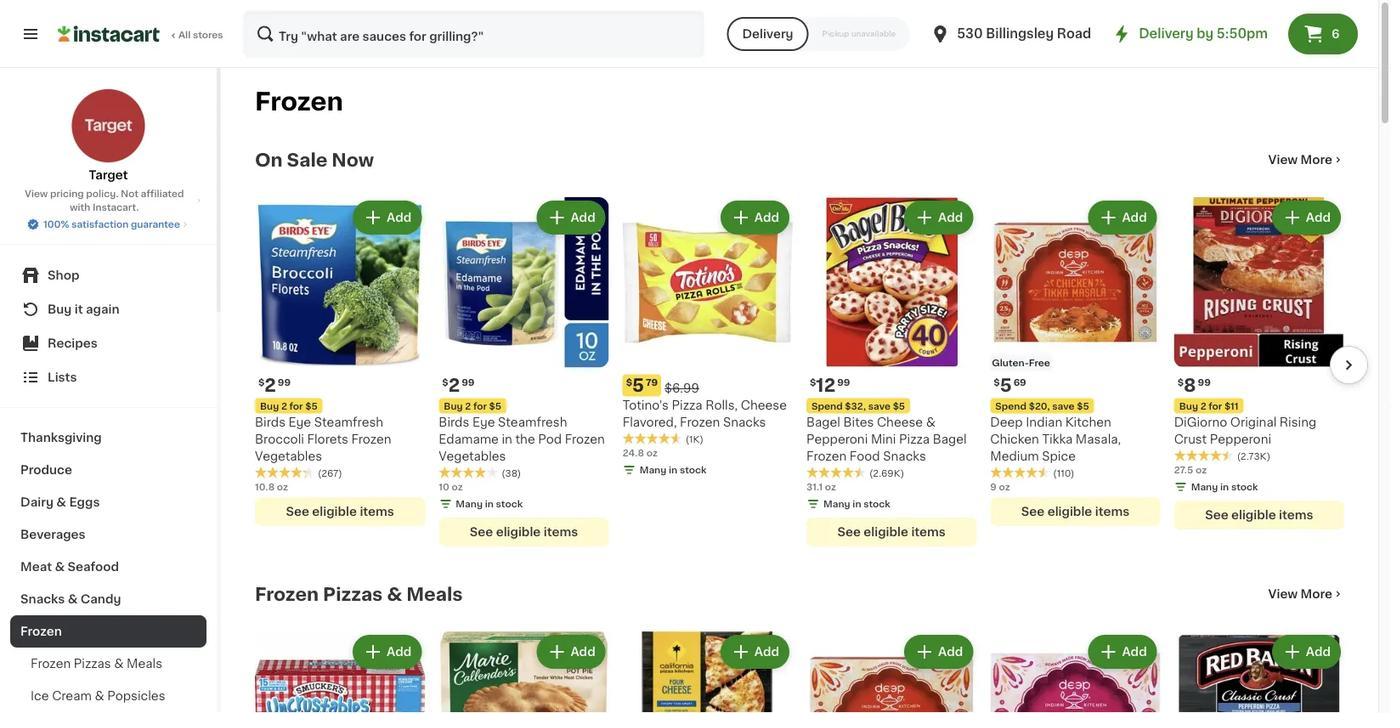 Task type: describe. For each thing, give the bounding box(es) containing it.
snacks & candy link
[[10, 583, 207, 615]]

snacks & candy
[[20, 593, 121, 605]]

flavored,
[[623, 416, 677, 428]]

not
[[121, 189, 139, 198]]

produce
[[20, 464, 72, 476]]

eligible for chicken
[[1048, 506, 1092, 517]]

cream
[[52, 690, 92, 702]]

vegetables inside birds eye steamfresh edamame in the pod frozen vegetables
[[439, 450, 506, 462]]

thanksgiving link
[[10, 422, 207, 454]]

9
[[990, 482, 997, 492]]

billingsley
[[986, 28, 1054, 40]]

target link
[[71, 88, 146, 184]]

frozen inside frozen 'link'
[[20, 626, 62, 637]]

items for digiorno original rising crust pepperoni
[[1279, 509, 1313, 521]]

snacks inside 'bagel bites cheese & pepperoni mini pizza bagel frozen food snacks'
[[883, 450, 926, 462]]

all stores
[[178, 30, 223, 40]]

1 vertical spatial bagel
[[933, 433, 967, 445]]

meat & seafood
[[20, 561, 119, 573]]

0 horizontal spatial meals
[[127, 658, 162, 670]]

for for broccoli
[[289, 401, 303, 410]]

8
[[1184, 376, 1196, 394]]

oz for digiorno original rising crust pepperoni
[[1196, 465, 1207, 475]]

view more link for on sale now
[[1269, 151, 1344, 168]]

10.8 oz
[[255, 482, 288, 492]]

save for 5
[[1052, 401, 1075, 410]]

100% satisfaction guarantee button
[[26, 214, 190, 231]]

27.5
[[1174, 465, 1194, 475]]

pizza inside totino's pizza rolls, cheese flavored, frozen snacks
[[672, 399, 703, 411]]

$6.99
[[665, 382, 699, 394]]

pricing
[[50, 189, 84, 198]]

road
[[1057, 28, 1091, 40]]

100% satisfaction guarantee
[[43, 220, 180, 229]]

1 vertical spatial frozen pizzas & meals link
[[10, 648, 207, 680]]

policy.
[[86, 189, 119, 198]]

buy 2 for $5 for edamame
[[444, 401, 501, 410]]

frozen inside 'bagel bites cheese & pepperoni mini pizza bagel frozen food snacks'
[[807, 450, 847, 462]]

$ for birds eye steamfresh edamame in the pod frozen vegetables
[[442, 377, 448, 387]]

many in stock for 5
[[640, 465, 707, 475]]

$11
[[1225, 401, 1239, 410]]

99 for birds eye steamfresh edamame in the pod frozen vegetables
[[462, 377, 475, 387]]

see for digiorno original rising crust pepperoni
[[1205, 509, 1229, 521]]

beverages link
[[10, 518, 207, 551]]

candy
[[81, 593, 121, 605]]

the
[[515, 433, 535, 445]]

9 oz
[[990, 482, 1010, 492]]

see eligible items for edamame
[[470, 526, 578, 538]]

birds eye steamfresh broccoli florets frozen vegetables
[[255, 416, 391, 462]]

$ 2 99 for birds eye steamfresh broccoli florets frozen vegetables
[[258, 376, 291, 394]]

see eligible items for broccoli
[[286, 506, 394, 517]]

many in stock for 12
[[824, 499, 891, 508]]

instacart logo image
[[58, 24, 160, 44]]

tikka
[[1042, 433, 1073, 445]]

items for bagel bites cheese & pepperoni mini pizza bagel frozen food snacks
[[911, 526, 946, 538]]

many in stock for 2
[[456, 499, 523, 509]]

in for 5
[[669, 465, 678, 475]]

27.5 oz
[[1174, 465, 1207, 475]]

31.1
[[807, 482, 823, 492]]

crust
[[1174, 433, 1207, 445]]

save for 12
[[868, 401, 891, 410]]

ice cream & popsicles link
[[10, 680, 207, 712]]

many for 2
[[456, 499, 483, 509]]

0 horizontal spatial bagel
[[807, 416, 840, 428]]

oz for birds eye steamfresh broccoli florets frozen vegetables
[[277, 482, 288, 492]]

eligible for crust
[[1231, 509, 1276, 521]]

digiorno
[[1174, 416, 1227, 428]]

spend for 12
[[812, 401, 843, 410]]

$ for deep indian kitchen chicken tikka masala, medium spice
[[994, 377, 1000, 387]]

for for crust
[[1209, 401, 1222, 410]]

more for frozen pizzas & meals
[[1301, 588, 1333, 600]]

2 for birds eye steamfresh broccoli florets frozen vegetables
[[281, 401, 287, 410]]

now
[[332, 151, 374, 169]]

gluten-free
[[992, 358, 1050, 367]]

sale
[[287, 151, 328, 169]]

with
[[70, 203, 90, 212]]

masala,
[[1076, 433, 1121, 445]]

target logo image
[[71, 88, 146, 163]]

medium
[[990, 450, 1039, 462]]

buy left the it on the left of the page
[[48, 303, 72, 315]]

delivery by 5:50pm
[[1139, 28, 1268, 40]]

view more for on sale now
[[1269, 154, 1333, 166]]

$5.79 original price: $6.99 element
[[623, 374, 793, 396]]

satisfaction
[[72, 220, 129, 229]]

buy it again link
[[10, 292, 207, 326]]

product group containing 12
[[807, 197, 977, 546]]

oz for birds eye steamfresh edamame in the pod frozen vegetables
[[452, 482, 463, 492]]

eligible for broccoli
[[312, 506, 357, 517]]

6
[[1332, 28, 1340, 40]]

see for birds eye steamfresh edamame in the pod frozen vegetables
[[470, 526, 493, 538]]

buy 2 for $11
[[1179, 401, 1239, 410]]

many for 8
[[1191, 482, 1218, 492]]

meat & seafood link
[[10, 551, 207, 583]]

service type group
[[727, 17, 910, 51]]

stock for 5
[[680, 465, 707, 475]]

recipes link
[[10, 326, 207, 360]]

on sale now link
[[255, 150, 374, 170]]

it
[[75, 303, 83, 315]]

see eligible items button for chicken
[[990, 497, 1161, 526]]

item carousel region
[[231, 190, 1368, 557]]

recipes
[[48, 337, 98, 349]]

see eligible items for &
[[838, 526, 946, 538]]

spend $32, save $5
[[812, 401, 905, 410]]

gluten-
[[992, 358, 1029, 367]]

see for deep indian kitchen chicken tikka masala, medium spice
[[1021, 506, 1045, 517]]

buy for digiorno original rising crust pepperoni
[[1179, 401, 1198, 410]]

99 for digiorno original rising crust pepperoni
[[1198, 377, 1211, 387]]

2 for digiorno original rising crust pepperoni
[[1201, 401, 1206, 410]]

again
[[86, 303, 120, 315]]

lists
[[48, 371, 77, 383]]

rolls,
[[706, 399, 738, 411]]

on sale now
[[255, 151, 374, 169]]

see eligible items button for crust
[[1174, 500, 1344, 529]]

in for 8
[[1220, 482, 1229, 492]]

delivery for delivery by 5:50pm
[[1139, 28, 1194, 40]]

beverages
[[20, 529, 85, 541]]

$ 2 99 for birds eye steamfresh edamame in the pod frozen vegetables
[[442, 376, 475, 394]]

ice cream & popsicles
[[31, 690, 165, 702]]

5:50pm
[[1217, 28, 1268, 40]]

(1k)
[[686, 435, 704, 444]]

guarantee
[[131, 220, 180, 229]]

view for on sale now
[[1269, 154, 1298, 166]]

thanksgiving
[[20, 432, 102, 444]]

produce link
[[10, 454, 207, 486]]

see eligible items button for edamame
[[439, 517, 609, 546]]

79
[[646, 377, 658, 387]]

all
[[178, 30, 191, 40]]

6 button
[[1288, 14, 1358, 54]]

0 horizontal spatial frozen pizzas & meals
[[31, 658, 162, 670]]



Task type: locate. For each thing, give the bounding box(es) containing it.
2 vegetables from the left
[[439, 450, 506, 462]]

eligible for &
[[864, 526, 908, 538]]

see eligible items button down (110) on the bottom right of page
[[990, 497, 1161, 526]]

eye up edamame
[[472, 416, 495, 428]]

ice
[[31, 690, 49, 702]]

bagel left chicken
[[933, 433, 967, 445]]

$ inside $ 5 79
[[626, 377, 632, 387]]

birds
[[255, 416, 286, 428], [439, 416, 469, 428]]

snacks up (2.69k)
[[883, 450, 926, 462]]

0 horizontal spatial 5
[[632, 376, 644, 394]]

save inside product group
[[868, 401, 891, 410]]

in down edamame
[[485, 499, 494, 509]]

0 vertical spatial view
[[1269, 154, 1298, 166]]

in down the flavored,
[[669, 465, 678, 475]]

0 vertical spatial view more link
[[1269, 151, 1344, 168]]

view pricing policy. not affiliated with instacart.
[[25, 189, 184, 212]]

2 steamfresh from the left
[[498, 416, 567, 428]]

2 horizontal spatial for
[[1209, 401, 1222, 410]]

eggs
[[69, 496, 100, 508]]

1 horizontal spatial pepperoni
[[1210, 433, 1272, 445]]

1 horizontal spatial eye
[[472, 416, 495, 428]]

meals
[[406, 585, 463, 603], [127, 658, 162, 670]]

eligible down (110) on the bottom right of page
[[1048, 506, 1092, 517]]

1 view more from the top
[[1269, 154, 1333, 166]]

99 up broccoli
[[278, 377, 291, 387]]

2 99 from the left
[[837, 377, 850, 387]]

see eligible items down '(267)' on the bottom of the page
[[286, 506, 394, 517]]

steamfresh for frozen
[[314, 416, 383, 428]]

2 inside product group
[[1201, 401, 1206, 410]]

lists link
[[10, 360, 207, 394]]

save
[[868, 401, 891, 410], [1052, 401, 1075, 410]]

birds inside birds eye steamfresh broccoli florets frozen vegetables
[[255, 416, 286, 428]]

birds eye steamfresh edamame in the pod frozen vegetables
[[439, 416, 605, 462]]

2 vertical spatial view
[[1269, 588, 1298, 600]]

1 vegetables from the left
[[255, 450, 322, 462]]

3 $ from the left
[[442, 377, 448, 387]]

cheese inside 'bagel bites cheese & pepperoni mini pizza bagel frozen food snacks'
[[877, 416, 923, 428]]

in down food
[[853, 499, 861, 508]]

0 vertical spatial cheese
[[741, 399, 787, 411]]

0 vertical spatial pizzas
[[323, 585, 383, 603]]

99 right 12
[[837, 377, 850, 387]]

0 horizontal spatial pizzas
[[74, 658, 111, 670]]

see eligible items down "(38)"
[[470, 526, 578, 538]]

eligible for edamame
[[496, 526, 541, 538]]

0 horizontal spatial spend
[[812, 401, 843, 410]]

$ up edamame
[[442, 377, 448, 387]]

buy for birds eye steamfresh edamame in the pod frozen vegetables
[[444, 401, 463, 410]]

$5 up edamame
[[489, 401, 501, 410]]

totino's pizza rolls, cheese flavored, frozen snacks
[[623, 399, 787, 428]]

$ 12 99
[[810, 376, 850, 394]]

see eligible items down (110) on the bottom right of page
[[1021, 506, 1130, 517]]

$ 2 99 up edamame
[[442, 376, 475, 394]]

steamfresh up florets
[[314, 416, 383, 428]]

many in stock down "(38)"
[[456, 499, 523, 509]]

many
[[640, 465, 667, 475], [1191, 482, 1218, 492], [824, 499, 850, 508], [456, 499, 483, 509]]

affiliated
[[141, 189, 184, 198]]

6 $ from the left
[[1178, 377, 1184, 387]]

1 birds from the left
[[255, 416, 286, 428]]

$ left 79
[[626, 377, 632, 387]]

for up edamame
[[473, 401, 487, 410]]

pod
[[538, 433, 562, 445]]

snacks inside snacks & candy link
[[20, 593, 65, 605]]

1 horizontal spatial $ 2 99
[[442, 376, 475, 394]]

buy
[[48, 303, 72, 315], [260, 401, 279, 410], [444, 401, 463, 410], [1179, 401, 1198, 410]]

1 horizontal spatial for
[[473, 401, 487, 410]]

delivery button
[[727, 17, 809, 51]]

in for 12
[[853, 499, 861, 508]]

1 horizontal spatial snacks
[[723, 416, 766, 428]]

eye up broccoli
[[289, 416, 311, 428]]

$ left 69
[[994, 377, 1000, 387]]

1 horizontal spatial pizza
[[899, 433, 930, 445]]

1 horizontal spatial pizzas
[[323, 585, 383, 603]]

bites
[[843, 416, 874, 428]]

original
[[1230, 416, 1277, 428]]

spend for 5
[[995, 401, 1027, 410]]

2 save from the left
[[1052, 401, 1075, 410]]

buy 2 for $5 up broccoli
[[260, 401, 318, 410]]

2 for birds eye steamfresh edamame in the pod frozen vegetables
[[465, 401, 471, 410]]

2 $ from the left
[[810, 377, 816, 387]]

5 inside $5.79 original price: $6.99 element
[[632, 376, 644, 394]]

2 buy 2 for $5 from the left
[[444, 401, 501, 410]]

vegetables down edamame
[[439, 450, 506, 462]]

birds up broccoli
[[255, 416, 286, 428]]

many down "10 oz"
[[456, 499, 483, 509]]

stock
[[680, 465, 707, 475], [1231, 482, 1258, 492], [864, 499, 891, 508], [496, 499, 523, 509]]

stock for 2
[[496, 499, 523, 509]]

$ 8 99
[[1178, 376, 1211, 394]]

0 vertical spatial snacks
[[723, 416, 766, 428]]

$5 inside product group
[[893, 401, 905, 410]]

frozen link
[[10, 615, 207, 648]]

$ up broccoli
[[258, 377, 265, 387]]

stock down (1k)
[[680, 465, 707, 475]]

stock for 8
[[1231, 482, 1258, 492]]

buy up broccoli
[[260, 401, 279, 410]]

1 save from the left
[[868, 401, 891, 410]]

see eligible items down (2.69k)
[[838, 526, 946, 538]]

10
[[439, 482, 449, 492]]

chicken
[[990, 433, 1039, 445]]

530 billingsley road button
[[930, 10, 1091, 58]]

1 horizontal spatial steamfresh
[[498, 416, 567, 428]]

1 $5 from the left
[[305, 401, 318, 410]]

see eligible items button down '(267)' on the bottom of the page
[[255, 497, 425, 526]]

more for on sale now
[[1301, 154, 1333, 166]]

delivery inside button
[[742, 28, 793, 40]]

(2.69k)
[[869, 469, 904, 478]]

0 horizontal spatial save
[[868, 401, 891, 410]]

$5 for tikka
[[1077, 401, 1089, 410]]

stock down (2.73k)
[[1231, 482, 1258, 492]]

3 for from the left
[[1209, 401, 1222, 410]]

many in stock down 27.5 oz
[[1191, 482, 1258, 492]]

all stores link
[[58, 10, 224, 58]]

buy inside product group
[[1179, 401, 1198, 410]]

1 horizontal spatial 5
[[1000, 376, 1012, 394]]

1 steamfresh from the left
[[314, 416, 383, 428]]

oz right "24.8"
[[647, 448, 658, 458]]

1 horizontal spatial cheese
[[877, 416, 923, 428]]

cheese right rolls,
[[741, 399, 787, 411]]

eligible down '(267)' on the bottom of the page
[[312, 506, 357, 517]]

1 view more link from the top
[[1269, 151, 1344, 168]]

cheese inside totino's pizza rolls, cheese flavored, frozen snacks
[[741, 399, 787, 411]]

(110)
[[1053, 469, 1075, 478]]

items for deep indian kitchen chicken tikka masala, medium spice
[[1095, 506, 1130, 517]]

mini
[[871, 433, 896, 445]]

eligible down "(38)"
[[496, 526, 541, 538]]

oz for deep indian kitchen chicken tikka masala, medium spice
[[999, 482, 1010, 492]]

for left $11
[[1209, 401, 1222, 410]]

items for birds eye steamfresh edamame in the pod frozen vegetables
[[544, 526, 578, 538]]

1 more from the top
[[1301, 154, 1333, 166]]

$5 for in
[[489, 401, 501, 410]]

99 right 8 at the bottom right of page
[[1198, 377, 1211, 387]]

None search field
[[243, 10, 705, 58]]

stock down (2.69k)
[[864, 499, 891, 508]]

1 horizontal spatial birds
[[439, 416, 469, 428]]

1 horizontal spatial frozen pizzas & meals
[[255, 585, 463, 603]]

many down 31.1 oz
[[824, 499, 850, 508]]

many in stock down 31.1 oz
[[824, 499, 891, 508]]

many down 27.5 oz
[[1191, 482, 1218, 492]]

2 more from the top
[[1301, 588, 1333, 600]]

4 $ from the left
[[626, 377, 632, 387]]

stores
[[193, 30, 223, 40]]

eligible down (2.73k)
[[1231, 509, 1276, 521]]

see eligible items button for &
[[807, 517, 977, 546]]

2 birds from the left
[[439, 416, 469, 428]]

2 view more link from the top
[[1269, 585, 1344, 602]]

99 up edamame
[[462, 377, 475, 387]]

1 vertical spatial cheese
[[877, 416, 923, 428]]

$ up buy 2 for $11
[[1178, 377, 1184, 387]]

3 $5 from the left
[[489, 401, 501, 410]]

pepperoni down bites
[[807, 433, 868, 445]]

in down digiorno original rising crust pepperoni
[[1220, 482, 1229, 492]]

items for birds eye steamfresh broccoli florets frozen vegetables
[[360, 506, 394, 517]]

many for 12
[[824, 499, 850, 508]]

1 horizontal spatial frozen pizzas & meals link
[[255, 584, 463, 604]]

buy 2 for $5 for broccoli
[[260, 401, 318, 410]]

1 vertical spatial pizzas
[[74, 658, 111, 670]]

eye inside birds eye steamfresh edamame in the pod frozen vegetables
[[472, 416, 495, 428]]

1 vertical spatial pizza
[[899, 433, 930, 445]]

$ 2 99 up broccoli
[[258, 376, 291, 394]]

save right $32,
[[868, 401, 891, 410]]

see for birds eye steamfresh broccoli florets frozen vegetables
[[286, 506, 309, 517]]

stock down "(38)"
[[496, 499, 523, 509]]

see eligible items button for broccoli
[[255, 497, 425, 526]]

1 horizontal spatial meals
[[406, 585, 463, 603]]

$ for bagel bites cheese & pepperoni mini pizza bagel frozen food snacks
[[810, 377, 816, 387]]

$5 up birds eye steamfresh broccoli florets frozen vegetables on the left of page
[[305, 401, 318, 410]]

see eligible items button down (2.69k)
[[807, 517, 977, 546]]

many in stock for 8
[[1191, 482, 1258, 492]]

see eligible items for chicken
[[1021, 506, 1130, 517]]

oz right 10
[[452, 482, 463, 492]]

oz right 9
[[999, 482, 1010, 492]]

for up broccoli
[[289, 401, 303, 410]]

0 horizontal spatial delivery
[[742, 28, 793, 40]]

0 horizontal spatial frozen pizzas & meals link
[[10, 648, 207, 680]]

0 horizontal spatial eye
[[289, 416, 311, 428]]

1 5 from the left
[[632, 376, 644, 394]]

2 $5 from the left
[[893, 401, 905, 410]]

0 vertical spatial frozen pizzas & meals
[[255, 585, 463, 603]]

product group containing 8
[[1174, 197, 1344, 529]]

cheese up "mini"
[[877, 416, 923, 428]]

steamfresh up the on the left bottom of page
[[498, 416, 567, 428]]

1 eye from the left
[[289, 416, 311, 428]]

2 spend from the left
[[995, 401, 1027, 410]]

10 oz
[[439, 482, 463, 492]]

steamfresh for the
[[498, 416, 567, 428]]

in for 2
[[485, 499, 494, 509]]

0 horizontal spatial pepperoni
[[807, 433, 868, 445]]

★★★★★
[[623, 432, 682, 444], [623, 432, 682, 444], [1174, 449, 1234, 461], [1174, 449, 1234, 461], [255, 466, 314, 478], [255, 466, 314, 478], [807, 466, 866, 478], [807, 466, 866, 478], [439, 466, 498, 478], [439, 466, 498, 478], [990, 466, 1050, 478], [990, 466, 1050, 478]]

buy up edamame
[[444, 401, 463, 410]]

oz for totino's pizza rolls, cheese flavored, frozen snacks
[[647, 448, 658, 458]]

2 horizontal spatial snacks
[[883, 450, 926, 462]]

2 for from the left
[[473, 401, 487, 410]]

$ up "spend $32, save $5"
[[810, 377, 816, 387]]

24.8 oz
[[623, 448, 658, 458]]

dairy & eggs link
[[10, 486, 207, 518]]

stock for 12
[[864, 499, 891, 508]]

1 buy 2 for $5 from the left
[[260, 401, 318, 410]]

1 horizontal spatial bagel
[[933, 433, 967, 445]]

oz for bagel bites cheese & pepperoni mini pizza bagel frozen food snacks
[[825, 482, 836, 492]]

pizza inside 'bagel bites cheese & pepperoni mini pizza bagel frozen food snacks'
[[899, 433, 930, 445]]

view more link
[[1269, 151, 1344, 168], [1269, 585, 1344, 602]]

see eligible items
[[286, 506, 394, 517], [1021, 506, 1130, 517], [1205, 509, 1313, 521], [838, 526, 946, 538], [470, 526, 578, 538]]

1 horizontal spatial delivery
[[1139, 28, 1194, 40]]

4 $5 from the left
[[1077, 401, 1089, 410]]

shop
[[48, 269, 79, 281]]

& inside 'bagel bites cheese & pepperoni mini pizza bagel frozen food snacks'
[[926, 416, 936, 428]]

0 vertical spatial more
[[1301, 154, 1333, 166]]

snacks down meat on the left of the page
[[20, 593, 65, 605]]

$20,
[[1029, 401, 1050, 410]]

digiorno original rising crust pepperoni
[[1174, 416, 1317, 445]]

1 vertical spatial view more
[[1269, 588, 1333, 600]]

snacks inside totino's pizza rolls, cheese flavored, frozen snacks
[[723, 416, 766, 428]]

eligible down (2.69k)
[[864, 526, 908, 538]]

1 horizontal spatial buy 2 for $5
[[444, 401, 501, 410]]

$32,
[[845, 401, 866, 410]]

$5
[[305, 401, 318, 410], [893, 401, 905, 410], [489, 401, 501, 410], [1077, 401, 1089, 410]]

vegetables inside birds eye steamfresh broccoli florets frozen vegetables
[[255, 450, 322, 462]]

steamfresh inside birds eye steamfresh edamame in the pod frozen vegetables
[[498, 416, 567, 428]]

view inside the view pricing policy. not affiliated with instacart.
[[25, 189, 48, 198]]

0 vertical spatial view more
[[1269, 154, 1333, 166]]

$ for totino's pizza rolls, cheese flavored, frozen snacks
[[626, 377, 632, 387]]

$5 for florets
[[305, 401, 318, 410]]

100%
[[43, 220, 69, 229]]

2 view more from the top
[[1269, 588, 1333, 600]]

view more for frozen pizzas & meals
[[1269, 588, 1333, 600]]

1 horizontal spatial save
[[1052, 401, 1075, 410]]

pizza right "mini"
[[899, 433, 930, 445]]

spend down 12
[[812, 401, 843, 410]]

snacks down rolls,
[[723, 416, 766, 428]]

99 inside $ 8 99
[[1198, 377, 1211, 387]]

bagel left bites
[[807, 416, 840, 428]]

1 vertical spatial frozen pizzas & meals
[[31, 658, 162, 670]]

frozen inside birds eye steamfresh edamame in the pod frozen vegetables
[[565, 433, 605, 445]]

many in stock
[[640, 465, 707, 475], [1191, 482, 1258, 492], [824, 499, 891, 508], [456, 499, 523, 509]]

frozen inside totino's pizza rolls, cheese flavored, frozen snacks
[[680, 416, 720, 428]]

indian
[[1026, 416, 1062, 428]]

1 $ 2 99 from the left
[[258, 376, 291, 394]]

oz
[[647, 448, 658, 458], [1196, 465, 1207, 475], [277, 482, 288, 492], [825, 482, 836, 492], [452, 482, 463, 492], [999, 482, 1010, 492]]

1 pepperoni from the left
[[807, 433, 868, 445]]

rising
[[1280, 416, 1317, 428]]

$5 up kitchen on the bottom of page
[[1077, 401, 1089, 410]]

seafood
[[68, 561, 119, 573]]

oz right 27.5 on the right bottom of page
[[1196, 465, 1207, 475]]

pepperoni down original
[[1210, 433, 1272, 445]]

Search field
[[245, 12, 703, 56]]

99
[[278, 377, 291, 387], [837, 377, 850, 387], [462, 377, 475, 387], [1198, 377, 1211, 387]]

5 left 79
[[632, 376, 644, 394]]

frozen inside birds eye steamfresh broccoli florets frozen vegetables
[[351, 433, 391, 445]]

pepperoni for 12
[[807, 433, 868, 445]]

oz right 10.8
[[277, 482, 288, 492]]

product group
[[255, 197, 425, 526], [439, 197, 609, 546], [623, 197, 793, 480], [807, 197, 977, 546], [990, 197, 1161, 526], [1174, 197, 1344, 529], [255, 631, 425, 713], [439, 631, 609, 713], [623, 631, 793, 713], [807, 631, 977, 713], [990, 631, 1161, 713], [1174, 631, 1344, 713]]

pepperoni for 8
[[1210, 433, 1272, 445]]

$ inside $ 5 69
[[994, 377, 1000, 387]]

spend up deep
[[995, 401, 1027, 410]]

frozen pizzas & meals link
[[255, 584, 463, 604], [10, 648, 207, 680]]

dairy
[[20, 496, 53, 508]]

5 $ from the left
[[994, 377, 1000, 387]]

see eligible items button down (2.73k)
[[1174, 500, 1344, 529]]

530
[[957, 28, 983, 40]]

$ for digiorno original rising crust pepperoni
[[1178, 377, 1184, 387]]

$ for birds eye steamfresh broccoli florets frozen vegetables
[[258, 377, 265, 387]]

many down "24.8 oz"
[[640, 465, 667, 475]]

2 vertical spatial snacks
[[20, 593, 65, 605]]

99 inside $ 12 99
[[837, 377, 850, 387]]

2 pepperoni from the left
[[1210, 433, 1272, 445]]

pepperoni inside digiorno original rising crust pepperoni
[[1210, 433, 1272, 445]]

in inside birds eye steamfresh edamame in the pod frozen vegetables
[[502, 433, 512, 445]]

view pricing policy. not affiliated with instacart. link
[[14, 187, 203, 214]]

5
[[632, 376, 644, 394], [1000, 376, 1012, 394]]

$ 5 69
[[994, 376, 1026, 394]]

pizza down $6.99
[[672, 399, 703, 411]]

0 horizontal spatial vegetables
[[255, 450, 322, 462]]

oz right 31.1
[[825, 482, 836, 492]]

4 99 from the left
[[1198, 377, 1211, 387]]

99 for bagel bites cheese & pepperoni mini pizza bagel frozen food snacks
[[837, 377, 850, 387]]

0 horizontal spatial snacks
[[20, 593, 65, 605]]

buy it again
[[48, 303, 120, 315]]

see eligible items button
[[255, 497, 425, 526], [990, 497, 1161, 526], [1174, 500, 1344, 529], [807, 517, 977, 546], [439, 517, 609, 546]]

many in stock down "24.8 oz"
[[640, 465, 707, 475]]

12
[[816, 376, 836, 394]]

0 horizontal spatial cheese
[[741, 399, 787, 411]]

delivery
[[1139, 28, 1194, 40], [742, 28, 793, 40]]

for for edamame
[[473, 401, 487, 410]]

1 vertical spatial view
[[25, 189, 48, 198]]

buy up digiorno
[[1179, 401, 1198, 410]]

for inside product group
[[1209, 401, 1222, 410]]

buy for birds eye steamfresh broccoli florets frozen vegetables
[[260, 401, 279, 410]]

0 vertical spatial pizza
[[672, 399, 703, 411]]

view for frozen pizzas & meals
[[1269, 588, 1298, 600]]

0 horizontal spatial $ 2 99
[[258, 376, 291, 394]]

spice
[[1042, 450, 1076, 462]]

see
[[286, 506, 309, 517], [1021, 506, 1045, 517], [1205, 509, 1229, 521], [838, 526, 861, 538], [470, 526, 493, 538]]

1 horizontal spatial vegetables
[[439, 450, 506, 462]]

vegetables down broccoli
[[255, 450, 322, 462]]

dairy & eggs
[[20, 496, 100, 508]]

delivery for delivery
[[742, 28, 793, 40]]

99 for birds eye steamfresh broccoli florets frozen vegetables
[[278, 377, 291, 387]]

frozen
[[255, 90, 343, 114], [680, 416, 720, 428], [351, 433, 391, 445], [565, 433, 605, 445], [807, 450, 847, 462], [255, 585, 319, 603], [20, 626, 62, 637], [31, 658, 71, 670]]

1 $ from the left
[[258, 377, 265, 387]]

florets
[[307, 433, 348, 445]]

vegetables
[[255, 450, 322, 462], [439, 450, 506, 462]]

$5 up 'bagel bites cheese & pepperoni mini pizza bagel frozen food snacks'
[[893, 401, 905, 410]]

birds for birds eye steamfresh broccoli florets frozen vegetables
[[255, 416, 286, 428]]

steamfresh inside birds eye steamfresh broccoli florets frozen vegetables
[[314, 416, 383, 428]]

1 vertical spatial view more link
[[1269, 585, 1344, 602]]

0 horizontal spatial steamfresh
[[314, 416, 383, 428]]

see for bagel bites cheese & pepperoni mini pizza bagel frozen food snacks
[[838, 526, 861, 538]]

eye inside birds eye steamfresh broccoli florets frozen vegetables
[[289, 416, 311, 428]]

(2.73k)
[[1237, 452, 1271, 461]]

1 vertical spatial snacks
[[883, 450, 926, 462]]

on
[[255, 151, 283, 169]]

birds up edamame
[[439, 416, 469, 428]]

see eligible items button down "(38)"
[[439, 517, 609, 546]]

eye for broccoli
[[289, 416, 311, 428]]

birds inside birds eye steamfresh edamame in the pod frozen vegetables
[[439, 416, 469, 428]]

0 horizontal spatial birds
[[255, 416, 286, 428]]

5 for deep
[[1000, 376, 1012, 394]]

deep indian kitchen chicken tikka masala, medium spice
[[990, 416, 1121, 462]]

2 $ 2 99 from the left
[[442, 376, 475, 394]]

0 vertical spatial frozen pizzas & meals link
[[255, 584, 463, 604]]

pepperoni inside 'bagel bites cheese & pepperoni mini pizza bagel frozen food snacks'
[[807, 433, 868, 445]]

2 eye from the left
[[472, 416, 495, 428]]

pizza
[[672, 399, 703, 411], [899, 433, 930, 445]]

0 vertical spatial meals
[[406, 585, 463, 603]]

see eligible items for crust
[[1205, 509, 1313, 521]]

1 for from the left
[[289, 401, 303, 410]]

$ inside $ 8 99
[[1178, 377, 1184, 387]]

1 spend from the left
[[812, 401, 843, 410]]

spend inside product group
[[812, 401, 843, 410]]

birds for birds eye steamfresh edamame in the pod frozen vegetables
[[439, 416, 469, 428]]

5 for totino's
[[632, 376, 644, 394]]

pizzas
[[323, 585, 383, 603], [74, 658, 111, 670]]

eye for edamame
[[472, 416, 495, 428]]

2 5 from the left
[[1000, 376, 1012, 394]]

see eligible items down (2.73k)
[[1205, 509, 1313, 521]]

eligible
[[312, 506, 357, 517], [1048, 506, 1092, 517], [1231, 509, 1276, 521], [864, 526, 908, 538], [496, 526, 541, 538]]

(267)
[[318, 469, 342, 478]]

food
[[850, 450, 880, 462]]

in left the on the left bottom of page
[[502, 433, 512, 445]]

many for 5
[[640, 465, 667, 475]]

save right $20,
[[1052, 401, 1075, 410]]

0 horizontal spatial pizza
[[672, 399, 703, 411]]

0 vertical spatial bagel
[[807, 416, 840, 428]]

0 horizontal spatial buy 2 for $5
[[260, 401, 318, 410]]

view more link for frozen pizzas & meals
[[1269, 585, 1344, 602]]

10.8
[[255, 482, 275, 492]]

for
[[289, 401, 303, 410], [473, 401, 487, 410], [1209, 401, 1222, 410]]

1 vertical spatial meals
[[127, 658, 162, 670]]

(38)
[[502, 469, 521, 478]]

spend $20, save $5
[[995, 401, 1089, 410]]

buy 2 for $5 up edamame
[[444, 401, 501, 410]]

snacks
[[723, 416, 766, 428], [883, 450, 926, 462], [20, 593, 65, 605]]

bagel bites cheese & pepperoni mini pizza bagel frozen food snacks
[[807, 416, 967, 462]]

0 horizontal spatial for
[[289, 401, 303, 410]]

1 99 from the left
[[278, 377, 291, 387]]

$ inside $ 12 99
[[810, 377, 816, 387]]

3 99 from the left
[[462, 377, 475, 387]]

5 left 69
[[1000, 376, 1012, 394]]

$5 for pepperoni
[[893, 401, 905, 410]]

1 horizontal spatial spend
[[995, 401, 1027, 410]]

1 vertical spatial more
[[1301, 588, 1333, 600]]



Task type: vqa. For each thing, say whether or not it's contained in the screenshot.
Buy 1, Get $10 Off to the right
no



